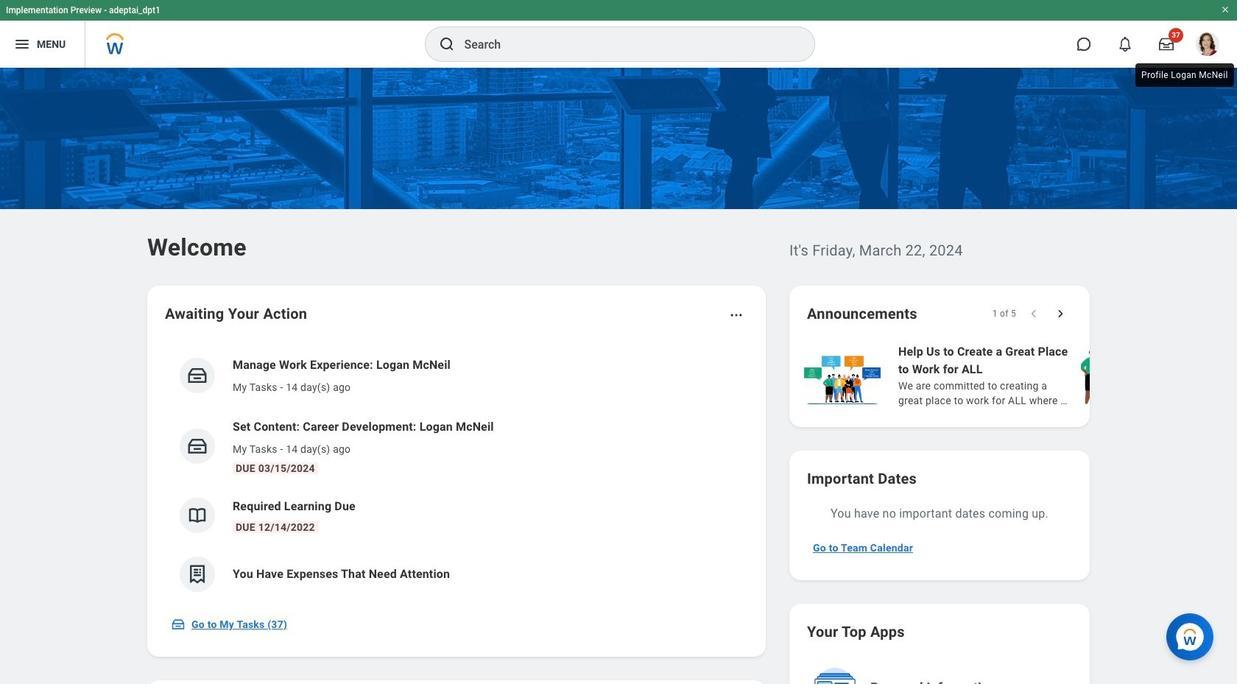 Task type: vqa. For each thing, say whether or not it's contained in the screenshot.
row containing Action
no



Task type: describe. For each thing, give the bounding box(es) containing it.
search image
[[438, 35, 456, 53]]

inbox large image
[[1160, 37, 1175, 52]]

1 vertical spatial inbox image
[[186, 436, 209, 458]]

close environment banner image
[[1222, 5, 1231, 14]]

2 vertical spatial inbox image
[[171, 618, 186, 632]]

0 vertical spatial inbox image
[[186, 365, 209, 387]]

notifications large image
[[1119, 37, 1133, 52]]

profile logan mcneil image
[[1197, 32, 1220, 59]]



Task type: locate. For each thing, give the bounding box(es) containing it.
Search Workday  search field
[[465, 28, 784, 60]]

inbox image
[[186, 365, 209, 387], [186, 436, 209, 458], [171, 618, 186, 632]]

chevron right small image
[[1054, 307, 1068, 321]]

list
[[802, 342, 1238, 410], [165, 345, 749, 604]]

status
[[993, 308, 1017, 320]]

main content
[[0, 68, 1238, 685]]

banner
[[0, 0, 1238, 68]]

tooltip
[[1133, 60, 1238, 90]]

chevron left small image
[[1027, 307, 1042, 321]]

related actions image
[[730, 308, 744, 323]]

book open image
[[186, 505, 209, 527]]

0 horizontal spatial list
[[165, 345, 749, 604]]

1 horizontal spatial list
[[802, 342, 1238, 410]]

dashboard expenses image
[[186, 564, 209, 586]]

justify image
[[13, 35, 31, 53]]



